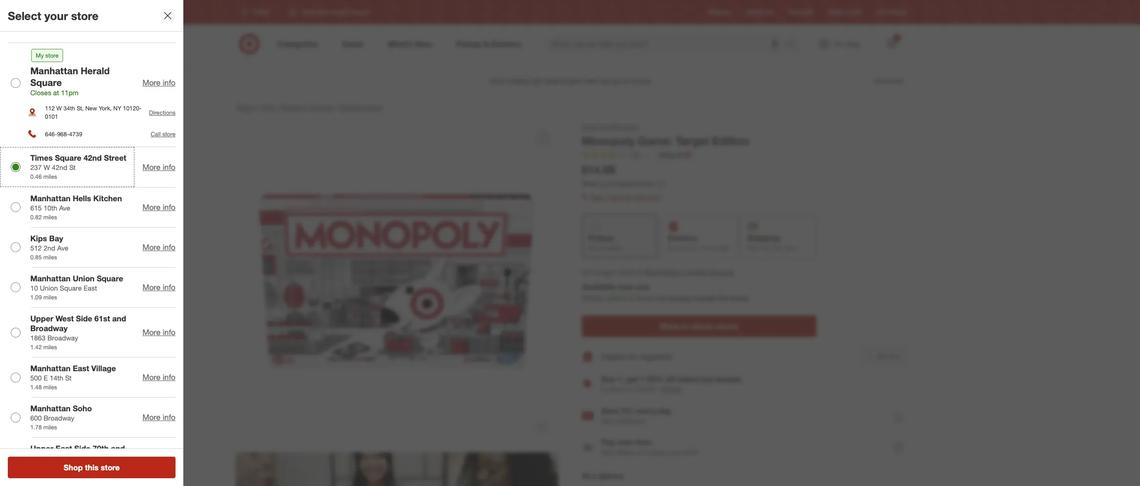 Task type: vqa. For each thing, say whether or not it's contained in the screenshot.
store in the Buy 1, get 1 50% off select toy brands In-store or Online ∙ Details
yes



Task type: describe. For each thing, give the bounding box(es) containing it.
ave inside manhattan hells kitchen 615 10th ave 0.82 miles
[[59, 204, 70, 212]]

w inside 112 w 34th st, new york, ny 10120- 0101
[[56, 105, 62, 112]]

1.78
[[30, 424, 42, 431]]

10th
[[44, 204, 57, 212]]

deal
[[610, 193, 623, 202]]

square inside dropdown button
[[351, 8, 369, 16]]

search
[[782, 40, 806, 50]]

select your store dialog
[[0, 0, 183, 487]]

2 inside available near you ready within 2 hours for pickup inside the store
[[629, 294, 634, 303]]

search button
[[782, 33, 806, 57]]

when purchased online
[[582, 179, 655, 188]]

dec
[[784, 245, 795, 252]]

image gallery element
[[236, 122, 559, 487]]

day
[[658, 406, 671, 416]]

more info for manhattan hells kitchen
[[143, 202, 176, 212]]

games & puzzles link
[[281, 103, 334, 112]]

upper for broadway
[[30, 314, 53, 324]]

more info for times square 42nd street
[[143, 162, 176, 172]]

1 horizontal spatial at
[[635, 267, 642, 277]]

redcard link
[[789, 8, 813, 16]]

more info for upper west side 61st and broadway
[[143, 328, 176, 338]]

stores
[[890, 9, 907, 16]]

11pm
[[61, 89, 78, 97]]

hells
[[73, 193, 91, 203]]

not
[[588, 245, 598, 252]]

with inside the pay over time with affirm on orders over $100
[[602, 449, 615, 457]]

manhattan herald square button
[[644, 267, 734, 278]]

2 games from the left
[[361, 103, 383, 112]]

shop this store
[[64, 463, 120, 473]]

get
[[627, 375, 639, 384]]

longer
[[594, 267, 616, 277]]

112 w 34th st, new york, ny 10120- 0101
[[45, 105, 142, 121]]

kips bay 512 2nd ave 0.85 miles
[[30, 234, 68, 261]]

buy
[[602, 375, 616, 384]]

item inside button
[[889, 353, 900, 360]]

game:
[[638, 134, 673, 148]]

info for times square 42nd street
[[163, 162, 176, 172]]

show
[[660, 322, 681, 332]]

more info link for upper west side 61st and broadway
[[143, 328, 176, 338]]

target circle link
[[829, 8, 861, 16]]

select
[[8, 9, 41, 22]]

online
[[635, 386, 655, 394]]

miles inside manhattan union square 10 union square east 1.09 miles
[[43, 294, 57, 301]]

store inside buy 1, get 1 50% off select toy brands in-store or online ∙ details
[[610, 386, 625, 394]]

select
[[678, 375, 700, 384]]

1 horizontal spatial 42nd
[[84, 153, 102, 163]]

within
[[606, 294, 627, 303]]

broadway inside manhattan soho 600 broadway 1.78 miles
[[44, 414, 74, 423]]

info for upper west side 61st and broadway
[[163, 328, 176, 338]]

manhattan soho 600 broadway 1.78 miles
[[30, 404, 92, 431]]

miles inside kips bay 512 2nd ave 0.85 miles
[[43, 254, 57, 261]]

info for manhattan herald square
[[163, 78, 176, 88]]

square inside manhattan herald square closes at 11pm
[[30, 77, 62, 88]]

with inside save 5% every day with redcard
[[602, 418, 615, 426]]

shop all monopoly monopoly game: target edition
[[582, 123, 750, 148]]

target / toys / games & puzzles / board games
[[236, 103, 383, 112]]

affirm
[[617, 449, 635, 457]]

and for upper west side 61st and broadway 1863 broadway 1.42 miles
[[112, 314, 126, 324]]

weekly
[[746, 9, 765, 16]]

advertisement region
[[228, 69, 913, 93]]

registry
[[709, 9, 730, 16]]

toys
[[261, 103, 274, 112]]

0 vertical spatial over
[[617, 438, 633, 447]]

0 horizontal spatial 1
[[605, 193, 609, 202]]

info for manhattan hells kitchen
[[163, 202, 176, 212]]

time
[[636, 438, 652, 447]]

manhattan for manhattan soho 600 broadway 1.78 miles
[[30, 404, 71, 414]]

2 link
[[881, 33, 903, 55]]

toy
[[702, 375, 714, 384]]

add
[[877, 353, 887, 360]]

for inside the see 1 deal for this item link
[[625, 193, 634, 202]]

more info link for manhattan east village
[[143, 373, 176, 383]]

shipping get it by thu, dec 7
[[747, 233, 800, 252]]

buy 1, get 1 50% off select toy brands link
[[602, 375, 742, 384]]

0 vertical spatial redcard
[[789, 9, 813, 16]]

circle
[[846, 9, 861, 16]]

1 horizontal spatial over
[[668, 449, 681, 457]]

add item button
[[863, 349, 905, 365]]

store inside available near you ready within 2 hours for pickup inside the store
[[731, 294, 749, 303]]

600
[[30, 414, 42, 423]]

all
[[600, 123, 607, 131]]

buy 1, get 1 50% off select toy brands in-store or online ∙ details
[[602, 375, 742, 394]]

237
[[30, 164, 42, 172]]

1 vertical spatial 42nd
[[52, 164, 67, 172]]

call store link
[[151, 131, 176, 138]]

in-
[[683, 322, 693, 332]]

upper east side 70th and 3rd
[[30, 444, 125, 464]]

eligible
[[602, 352, 627, 362]]

target for target circle
[[829, 9, 845, 16]]

2 horizontal spatial at
[[676, 151, 682, 159]]

2 vertical spatial for
[[629, 352, 638, 362]]

0.85
[[30, 254, 42, 261]]

more for manhattan union square
[[143, 283, 161, 292]]

glance
[[599, 472, 624, 481]]

your
[[44, 9, 68, 22]]

more info for manhattan herald square
[[143, 78, 176, 88]]

1 inside buy 1, get 1 50% off select toy brands in-store or online ∙ details
[[641, 375, 645, 384]]

street
[[104, 153, 126, 163]]

brands
[[716, 375, 742, 384]]

more info link for times square 42nd street
[[143, 162, 176, 172]]

monopoly game: target edition, 1 of 25 image
[[236, 122, 559, 445]]

east for village
[[73, 364, 89, 374]]

target inside shop all monopoly monopoly game: target edition
[[676, 134, 709, 148]]

4739
[[69, 131, 82, 138]]

miles inside manhattan soho 600 broadway 1.78 miles
[[43, 424, 57, 431]]

more info link for manhattan soho
[[143, 413, 176, 423]]

at a glance
[[582, 472, 624, 481]]

3rd
[[30, 454, 42, 464]]

615
[[30, 204, 42, 212]]

in-
[[602, 386, 610, 394]]

bay
[[49, 234, 63, 243]]

thu,
[[771, 245, 783, 252]]

manhattan for manhattan herald square
[[302, 8, 330, 16]]

more info for manhattan soho
[[143, 413, 176, 423]]

and for upper east side 70th and 3rd
[[111, 444, 125, 454]]

5%
[[622, 406, 634, 416]]

directions
[[149, 109, 176, 116]]

manhattan herald square closes at 11pm
[[30, 65, 110, 97]]

1,
[[618, 375, 624, 384]]

70th
[[93, 444, 109, 454]]

pickup not available
[[588, 233, 622, 252]]

shipping
[[747, 233, 780, 243]]

more for kips bay
[[143, 243, 161, 252]]

east inside manhattan union square 10 union square east 1.09 miles
[[84, 284, 97, 292]]

sold
[[619, 267, 633, 277]]

0 vertical spatial item
[[648, 193, 662, 202]]

stores
[[715, 322, 739, 332]]

east for side
[[56, 444, 72, 454]]

miles inside manhattan hells kitchen 615 10th ave 0.82 miles
[[43, 214, 57, 221]]

10120-
[[123, 105, 142, 112]]

more info link for manhattan herald square
[[143, 78, 176, 88]]

info for manhattan east village
[[163, 373, 176, 383]]

add item
[[877, 353, 900, 360]]

soon
[[676, 245, 689, 252]]

manhattan hells kitchen 615 10th ave 0.82 miles
[[30, 193, 122, 221]]

pay over time with affirm on orders over $100
[[602, 438, 698, 457]]

select your store
[[8, 9, 99, 22]]

more for manhattan east village
[[143, 373, 161, 383]]

1 vertical spatial union
[[40, 284, 58, 292]]

&
[[304, 103, 309, 112]]

side for 61st
[[76, 314, 92, 324]]

1 / from the left
[[256, 103, 259, 112]]

side for 70th
[[74, 444, 90, 454]]

0101
[[45, 113, 58, 121]]



Task type: locate. For each thing, give the bounding box(es) containing it.
miles right 1.78
[[43, 424, 57, 431]]

over up affirm
[[617, 438, 633, 447]]

1 horizontal spatial herald
[[332, 8, 349, 16]]

$14.99
[[582, 163, 616, 176]]

1 vertical spatial st
[[65, 374, 72, 383]]

for right deal at the right top of page
[[625, 193, 634, 202]]

1 vertical spatial over
[[668, 449, 681, 457]]

you
[[636, 282, 650, 292]]

5 more info from the top
[[143, 283, 176, 292]]

8 info from the top
[[163, 413, 176, 423]]

manhattan inside manhattan soho 600 broadway 1.78 miles
[[30, 404, 71, 414]]

0 vertical spatial at
[[53, 89, 59, 97]]

0 horizontal spatial this
[[85, 463, 99, 473]]

1 vertical spatial and
[[111, 444, 125, 454]]

target up the only at
[[676, 134, 709, 148]]

west
[[56, 314, 74, 324]]

0 horizontal spatial herald
[[81, 65, 110, 76]]

east left village
[[73, 364, 89, 374]]

1 vertical spatial item
[[889, 353, 900, 360]]

1863
[[30, 334, 46, 342]]

1 horizontal spatial target
[[676, 134, 709, 148]]

with down pay
[[602, 449, 615, 457]]

1 more info from the top
[[143, 78, 176, 88]]

4 miles from the top
[[43, 294, 57, 301]]

weekly ad link
[[746, 8, 774, 16]]

online
[[636, 179, 655, 188]]

and right 70th at bottom
[[111, 444, 125, 454]]

miles right 1.42
[[43, 344, 57, 351]]

shop inside shop all monopoly monopoly game: target edition
[[582, 123, 598, 131]]

store right my
[[45, 52, 59, 59]]

2 down near
[[629, 294, 634, 303]]

target left toys link
[[236, 103, 254, 112]]

2 more info link from the top
[[143, 162, 176, 172]]

east inside upper east side 70th and 3rd
[[56, 444, 72, 454]]

w right 112 at the left of page
[[56, 105, 62, 112]]

w right 237
[[44, 164, 50, 172]]

more info for manhattan east village
[[143, 373, 176, 383]]

redcard down 5%
[[617, 418, 644, 426]]

1 vertical spatial east
[[73, 364, 89, 374]]

0 horizontal spatial shop
[[64, 463, 83, 473]]

ave right 10th
[[59, 204, 70, 212]]

broadway down west
[[47, 334, 78, 342]]

/ left board
[[336, 103, 338, 112]]

item
[[648, 193, 662, 202], [889, 353, 900, 360]]

2 / from the left
[[276, 103, 279, 112]]

east right 3rd
[[56, 444, 72, 454]]

7 miles from the top
[[43, 424, 57, 431]]

1 horizontal spatial redcard
[[789, 9, 813, 16]]

manhattan inside manhattan herald square closes at 11pm
[[30, 65, 78, 76]]

e
[[44, 374, 48, 383]]

for right the hours
[[658, 294, 667, 303]]

broadway right 600
[[44, 414, 74, 423]]

1 vertical spatial ave
[[57, 244, 68, 252]]

manhattan for manhattan union square 10 union square east 1.09 miles
[[30, 274, 71, 284]]

at inside manhattan herald square closes at 11pm
[[53, 89, 59, 97]]

0 vertical spatial upper
[[30, 314, 53, 324]]

1 vertical spatial 1
[[641, 375, 645, 384]]

side left 70th at bottom
[[74, 444, 90, 454]]

herald for manhattan herald square closes at 11pm
[[81, 65, 110, 76]]

miles down 10th
[[43, 214, 57, 221]]

target for target / toys / games & puzzles / board games
[[236, 103, 254, 112]]

more for times square 42nd street
[[143, 162, 161, 172]]

pay
[[602, 438, 615, 447]]

square
[[351, 8, 369, 16], [30, 77, 62, 88], [55, 153, 81, 163], [709, 267, 734, 277], [97, 274, 123, 284], [60, 284, 82, 292]]

at right the only on the top of page
[[676, 151, 682, 159]]

6 info from the top
[[163, 328, 176, 338]]

w
[[56, 105, 62, 112], [44, 164, 50, 172]]

upper inside upper west side 61st and broadway 1863 broadway 1.42 miles
[[30, 314, 53, 324]]

2 vertical spatial target
[[676, 134, 709, 148]]

see
[[591, 193, 603, 202]]

st inside times square 42nd street 237 w 42nd st 0.46 miles
[[69, 164, 76, 172]]

target inside target circle link
[[829, 9, 845, 16]]

more info link for manhattan union square
[[143, 283, 176, 292]]

or
[[627, 386, 633, 394]]

target
[[829, 9, 845, 16], [236, 103, 254, 112], [676, 134, 709, 148]]

0 horizontal spatial 2
[[629, 294, 634, 303]]

manhattan for manhattan herald square closes at 11pm
[[30, 65, 78, 76]]

my store
[[36, 52, 59, 59]]

1 horizontal spatial w
[[56, 105, 62, 112]]

shop this store button
[[8, 457, 176, 479]]

0 vertical spatial shop
[[582, 123, 598, 131]]

1 vertical spatial upper
[[30, 444, 53, 454]]

eligible for registries
[[602, 352, 673, 362]]

0 vertical spatial for
[[625, 193, 634, 202]]

and right 61st
[[112, 314, 126, 324]]

this inside button
[[85, 463, 99, 473]]

show in-stock stores button
[[582, 316, 817, 338]]

2 inside 2 link
[[896, 35, 899, 41]]

1 horizontal spatial item
[[889, 353, 900, 360]]

more info for manhattan union square
[[143, 283, 176, 292]]

4 info from the top
[[163, 243, 176, 252]]

this
[[635, 193, 646, 202], [85, 463, 99, 473]]

item down online
[[648, 193, 662, 202]]

0.82
[[30, 214, 42, 221]]

item right add
[[889, 353, 900, 360]]

7 more from the top
[[143, 373, 161, 383]]

games left "&" in the top of the page
[[281, 103, 302, 112]]

and inside upper east side 70th and 3rd
[[111, 444, 125, 454]]

2 more info from the top
[[143, 162, 176, 172]]

0 vertical spatial 1
[[605, 193, 609, 202]]

redcard inside save 5% every day with redcard
[[617, 418, 644, 426]]

manhattan union square 10 union square east 1.09 miles
[[30, 274, 123, 301]]

w inside times square 42nd street 237 w 42nd st 0.46 miles
[[44, 164, 50, 172]]

2
[[896, 35, 899, 41], [629, 294, 634, 303]]

puzzles
[[311, 103, 334, 112]]

east up 61st
[[84, 284, 97, 292]]

1 miles from the top
[[43, 173, 57, 181]]

miles inside upper west side 61st and broadway 1863 broadway 1.42 miles
[[43, 344, 57, 351]]

manhattan east village 500 e 14th st 1.48 miles
[[30, 364, 116, 391]]

hours
[[636, 294, 655, 303]]

upper up 1863
[[30, 314, 53, 324]]

1 horizontal spatial 1
[[641, 375, 645, 384]]

0 vertical spatial and
[[112, 314, 126, 324]]

st
[[69, 164, 76, 172], [65, 374, 72, 383]]

for right eligible at bottom right
[[629, 352, 638, 362]]

soho
[[73, 404, 92, 414]]

42nd down times
[[52, 164, 67, 172]]

herald inside manhattan herald square closes at 11pm
[[81, 65, 110, 76]]

store
[[71, 9, 99, 22], [45, 52, 59, 59], [162, 131, 176, 138], [731, 294, 749, 303], [610, 386, 625, 394], [101, 463, 120, 473]]

968-
[[57, 131, 69, 138]]

info for manhattan soho
[[163, 413, 176, 423]]

11am
[[699, 245, 713, 252]]

0 vertical spatial broadway
[[30, 324, 68, 334]]

1 vertical spatial at
[[676, 151, 682, 159]]

for
[[625, 193, 634, 202], [658, 294, 667, 303], [629, 352, 638, 362]]

for inside available near you ready within 2 hours for pickup inside the store
[[658, 294, 667, 303]]

monopoly right the 'all'
[[609, 123, 639, 131]]

7 more info from the top
[[143, 373, 176, 383]]

union
[[73, 274, 95, 284], [40, 284, 58, 292]]

0 vertical spatial monopoly
[[609, 123, 639, 131]]

7 info from the top
[[163, 373, 176, 383]]

ave down bay
[[57, 244, 68, 252]]

upper down 1.78
[[30, 444, 53, 454]]

more for upper west side 61st and broadway
[[143, 328, 161, 338]]

store right call
[[162, 131, 176, 138]]

1 vertical spatial herald
[[81, 65, 110, 76]]

upper west side 61st and broadway 1863 broadway 1.42 miles
[[30, 314, 126, 351]]

6 more from the top
[[143, 328, 161, 338]]

delivery as soon as 11am today
[[668, 233, 730, 252]]

0 vertical spatial side
[[76, 314, 92, 324]]

more for manhattan herald square
[[143, 78, 161, 88]]

this down 70th at bottom
[[85, 463, 99, 473]]

as
[[668, 245, 675, 252]]

0 vertical spatial 42nd
[[84, 153, 102, 163]]

0 horizontal spatial games
[[281, 103, 302, 112]]

2 vertical spatial at
[[635, 267, 642, 277]]

more info link for kips bay
[[143, 243, 176, 252]]

1 vertical spatial target
[[236, 103, 254, 112]]

42nd left street
[[84, 153, 102, 163]]

york,
[[99, 105, 112, 112]]

$100
[[683, 449, 698, 457]]

by
[[763, 245, 770, 252]]

store inside shop this store button
[[101, 463, 120, 473]]

manhattan for manhattan hells kitchen 615 10th ave 0.82 miles
[[30, 193, 71, 203]]

at right sold
[[635, 267, 642, 277]]

store down 1,
[[610, 386, 625, 394]]

find
[[877, 9, 888, 16]]

upper inside upper east side 70th and 3rd
[[30, 444, 53, 454]]

1 vertical spatial broadway
[[47, 334, 78, 342]]

2 with from the top
[[602, 449, 615, 457]]

0 vertical spatial ave
[[59, 204, 70, 212]]

side inside upper west side 61st and broadway 1863 broadway 1.42 miles
[[76, 314, 92, 324]]

upper
[[30, 314, 53, 324], [30, 444, 53, 454]]

8 more info link from the top
[[143, 413, 176, 423]]

4 more info from the top
[[143, 243, 176, 252]]

shop inside button
[[64, 463, 83, 473]]

manhattan inside manhattan hells kitchen 615 10th ave 0.82 miles
[[30, 193, 71, 203]]

/ right toys
[[276, 103, 279, 112]]

manhattan inside dropdown button
[[302, 8, 330, 16]]

available
[[582, 282, 615, 292]]

0 vertical spatial union
[[73, 274, 95, 284]]

1.48
[[30, 384, 42, 391]]

0 vertical spatial east
[[84, 284, 97, 292]]

6 more info link from the top
[[143, 328, 176, 338]]

1 vertical spatial monopoly
[[582, 134, 635, 148]]

2 horizontal spatial herald
[[684, 267, 707, 277]]

manhattan
[[302, 8, 330, 16], [30, 65, 78, 76], [30, 193, 71, 203], [644, 267, 682, 277], [30, 274, 71, 284], [30, 364, 71, 374], [30, 404, 71, 414]]

target left circle
[[829, 9, 845, 16]]

1 horizontal spatial 2
[[896, 35, 899, 41]]

3 miles from the top
[[43, 254, 57, 261]]

shop for shop this store
[[64, 463, 83, 473]]

What can we help you find? suggestions appear below search field
[[545, 33, 789, 55]]

side inside upper east side 70th and 3rd
[[74, 444, 90, 454]]

shop for shop all monopoly monopoly game: target edition
[[582, 123, 598, 131]]

miles right '0.46'
[[43, 173, 57, 181]]

2 miles from the top
[[43, 214, 57, 221]]

upper for 3rd
[[30, 444, 53, 454]]

miles down e
[[43, 384, 57, 391]]

512
[[30, 244, 42, 252]]

no
[[582, 267, 592, 277]]

2 horizontal spatial target
[[829, 9, 845, 16]]

more info link for manhattan hells kitchen
[[143, 202, 176, 212]]

1 vertical spatial w
[[44, 164, 50, 172]]

1 games from the left
[[281, 103, 302, 112]]

herald for manhattan herald square
[[332, 8, 349, 16]]

kitchen
[[93, 193, 122, 203]]

new
[[85, 105, 97, 112]]

see 1 deal for this item
[[591, 193, 662, 202]]

with down save
[[602, 418, 615, 426]]

1 with from the top
[[602, 418, 615, 426]]

store right 'the' in the right bottom of the page
[[731, 294, 749, 303]]

broadway up 1863
[[30, 324, 68, 334]]

0 horizontal spatial 42nd
[[52, 164, 67, 172]]

more info for kips bay
[[143, 243, 176, 252]]

1 vertical spatial shop
[[64, 463, 83, 473]]

this down online
[[635, 193, 646, 202]]

available
[[599, 245, 622, 252]]

square inside times square 42nd street 237 w 42nd st 0.46 miles
[[55, 153, 81, 163]]

manhattan inside manhattan east village 500 e 14th st 1.48 miles
[[30, 364, 71, 374]]

only at
[[659, 151, 682, 159]]

8 more from the top
[[143, 413, 161, 423]]

more for manhattan soho
[[143, 413, 161, 423]]

st inside manhattan east village 500 e 14th st 1.48 miles
[[65, 374, 72, 383]]

ave inside kips bay 512 2nd ave 0.85 miles
[[57, 244, 68, 252]]

registry link
[[709, 8, 730, 16]]

8 more info from the top
[[143, 413, 176, 423]]

3 / from the left
[[336, 103, 338, 112]]

1 vertical spatial 2
[[629, 294, 634, 303]]

games right board
[[361, 103, 383, 112]]

1 more from the top
[[143, 78, 161, 88]]

closes
[[30, 89, 51, 97]]

1 info from the top
[[163, 78, 176, 88]]

0 vertical spatial 2
[[896, 35, 899, 41]]

6 miles from the top
[[43, 384, 57, 391]]

0 vertical spatial w
[[56, 105, 62, 112]]

save
[[602, 406, 620, 416]]

0 horizontal spatial item
[[648, 193, 662, 202]]

None radio
[[11, 283, 21, 293], [11, 413, 21, 423], [11, 283, 21, 293], [11, 413, 21, 423]]

3 more info from the top
[[143, 202, 176, 212]]

manhattan for manhattan east village 500 e 14th st 1.48 miles
[[30, 364, 71, 374]]

shop left the 'all'
[[582, 123, 598, 131]]

more info link
[[143, 78, 176, 88], [143, 162, 176, 172], [143, 202, 176, 212], [143, 243, 176, 252], [143, 283, 176, 292], [143, 328, 176, 338], [143, 373, 176, 383], [143, 413, 176, 423]]

3 more from the top
[[143, 202, 161, 212]]

st up hells
[[69, 164, 76, 172]]

0 horizontal spatial redcard
[[617, 418, 644, 426]]

miles inside times square 42nd street 237 w 42nd st 0.46 miles
[[43, 173, 57, 181]]

6 more info from the top
[[143, 328, 176, 338]]

manhattan herald square
[[302, 8, 369, 16]]

2 vertical spatial broadway
[[44, 414, 74, 423]]

2 info from the top
[[163, 162, 176, 172]]

shop right 3rd
[[64, 463, 83, 473]]

1 horizontal spatial this
[[635, 193, 646, 202]]

5 info from the top
[[163, 283, 176, 292]]

over
[[617, 438, 633, 447], [668, 449, 681, 457]]

0 horizontal spatial union
[[40, 284, 58, 292]]

kips
[[30, 234, 47, 243]]

over left $100
[[668, 449, 681, 457]]

it
[[759, 245, 762, 252]]

shop
[[582, 123, 598, 131], [64, 463, 83, 473]]

1 horizontal spatial union
[[73, 274, 95, 284]]

5 more from the top
[[143, 283, 161, 292]]

0 horizontal spatial /
[[256, 103, 259, 112]]

1 upper from the top
[[30, 314, 53, 324]]

1 right see in the right top of the page
[[605, 193, 609, 202]]

776
[[628, 151, 639, 159]]

0 vertical spatial st
[[69, 164, 76, 172]]

14th
[[50, 374, 63, 383]]

0 vertical spatial with
[[602, 418, 615, 426]]

0 vertical spatial this
[[635, 193, 646, 202]]

1 horizontal spatial shop
[[582, 123, 598, 131]]

2 down stores
[[896, 35, 899, 41]]

near
[[618, 282, 634, 292]]

the
[[718, 294, 729, 303]]

union right 10
[[40, 284, 58, 292]]

1 horizontal spatial /
[[276, 103, 279, 112]]

2 more from the top
[[143, 162, 161, 172]]

5 miles from the top
[[43, 344, 57, 351]]

inside
[[695, 294, 715, 303]]

more for manhattan hells kitchen
[[143, 202, 161, 212]]

2 horizontal spatial /
[[336, 103, 338, 112]]

off
[[666, 375, 675, 384]]

pickup
[[588, 233, 614, 243]]

4 more from the top
[[143, 243, 161, 252]]

as
[[691, 245, 697, 252]]

0 horizontal spatial over
[[617, 438, 633, 447]]

61st
[[94, 314, 110, 324]]

show in-stock stores
[[660, 322, 739, 332]]

info for manhattan union square
[[163, 283, 176, 292]]

at left 11pm
[[53, 89, 59, 97]]

st right the 14th
[[65, 374, 72, 383]]

miles
[[43, 173, 57, 181], [43, 214, 57, 221], [43, 254, 57, 261], [43, 294, 57, 301], [43, 344, 57, 351], [43, 384, 57, 391], [43, 424, 57, 431]]

my
[[36, 52, 44, 59]]

112
[[45, 105, 55, 112]]

0 horizontal spatial w
[[44, 164, 50, 172]]

1 vertical spatial this
[[85, 463, 99, 473]]

0 horizontal spatial target
[[236, 103, 254, 112]]

store down 70th at bottom
[[101, 463, 120, 473]]

monopoly down the 'all'
[[582, 134, 635, 148]]

4 more info link from the top
[[143, 243, 176, 252]]

1 more info link from the top
[[143, 78, 176, 88]]

1 vertical spatial side
[[74, 444, 90, 454]]

7 more info link from the top
[[143, 373, 176, 383]]

manhattan inside manhattan union square 10 union square east 1.09 miles
[[30, 274, 71, 284]]

None radio
[[11, 78, 21, 88], [11, 162, 21, 172], [11, 203, 21, 212], [11, 243, 21, 253], [11, 328, 21, 338], [11, 373, 21, 383], [11, 78, 21, 88], [11, 162, 21, 172], [11, 203, 21, 212], [11, 243, 21, 253], [11, 328, 21, 338], [11, 373, 21, 383]]

pickup
[[669, 294, 693, 303]]

store right your
[[71, 9, 99, 22]]

2 upper from the top
[[30, 444, 53, 454]]

0 vertical spatial target
[[829, 9, 845, 16]]

union up 61st
[[73, 274, 95, 284]]

2 vertical spatial east
[[56, 444, 72, 454]]

toys link
[[261, 103, 274, 112]]

1 vertical spatial for
[[658, 294, 667, 303]]

1 vertical spatial redcard
[[617, 418, 644, 426]]

0 horizontal spatial at
[[53, 89, 59, 97]]

1 vertical spatial with
[[602, 449, 615, 457]]

miles right "1.09"
[[43, 294, 57, 301]]

1 up online
[[641, 375, 645, 384]]

2nd
[[44, 244, 55, 252]]

/ left toys link
[[256, 103, 259, 112]]

3 more info link from the top
[[143, 202, 176, 212]]

and inside upper west side 61st and broadway 1863 broadway 1.42 miles
[[112, 314, 126, 324]]

0 vertical spatial herald
[[332, 8, 349, 16]]

5 more info link from the top
[[143, 283, 176, 292]]

redcard right ad
[[789, 9, 813, 16]]

3 info from the top
[[163, 202, 176, 212]]

side left 61st
[[76, 314, 92, 324]]

times
[[30, 153, 53, 163]]

a
[[592, 472, 597, 481]]

east inside manhattan east village 500 e 14th st 1.48 miles
[[73, 364, 89, 374]]

info for kips bay
[[163, 243, 176, 252]]

call
[[151, 131, 161, 138]]

miles inside manhattan east village 500 e 14th st 1.48 miles
[[43, 384, 57, 391]]

2 vertical spatial herald
[[684, 267, 707, 277]]

herald inside dropdown button
[[332, 8, 349, 16]]

1 horizontal spatial games
[[361, 103, 383, 112]]

miles down 2nd
[[43, 254, 57, 261]]



